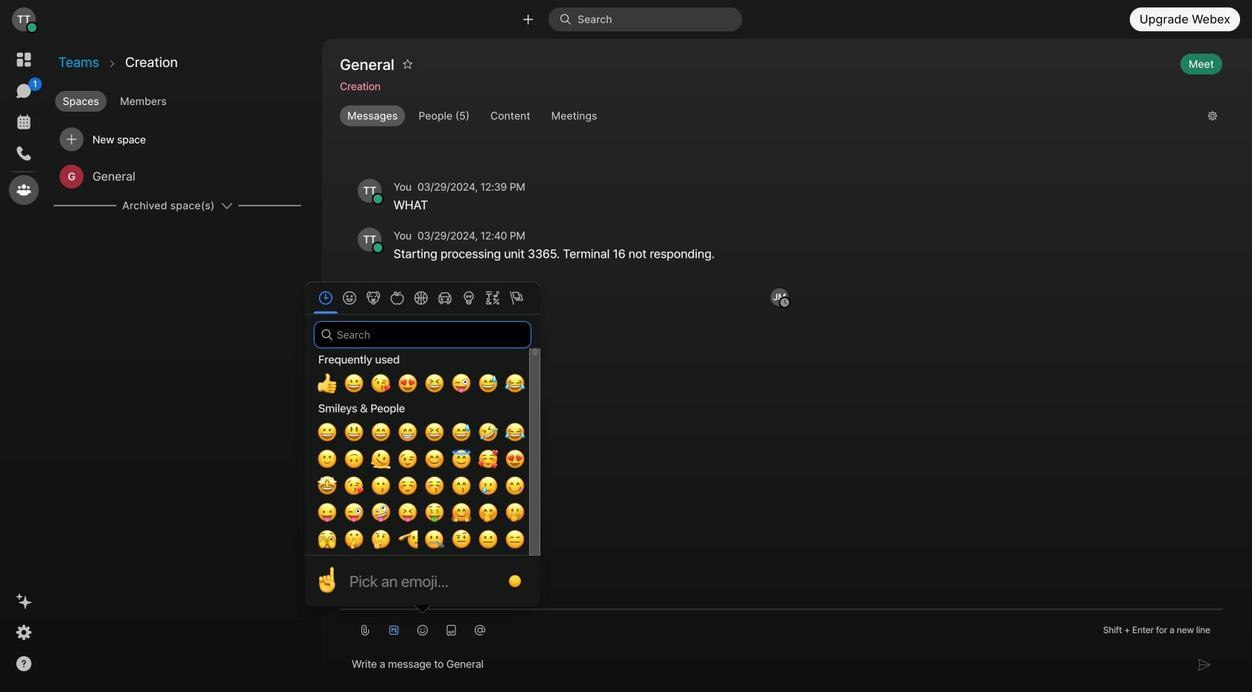 Task type: describe. For each thing, give the bounding box(es) containing it.
webex tab list
[[9, 45, 42, 205]]

message composer toolbar element
[[3, 3, 1253, 693]]

messages list
[[340, 137, 1223, 289]]

Search search field
[[314, 321, 532, 349]]

arrow down_16 image
[[221, 200, 233, 212]]



Task type: locate. For each thing, give the bounding box(es) containing it.
navigation
[[0, 39, 48, 693]]

group
[[340, 105, 1197, 126]]

general list item
[[54, 158, 301, 195]]

tab list
[[52, 85, 321, 113]]

list item
[[54, 121, 301, 158]]



Task type: vqa. For each thing, say whether or not it's contained in the screenshot.
navigation
yes



